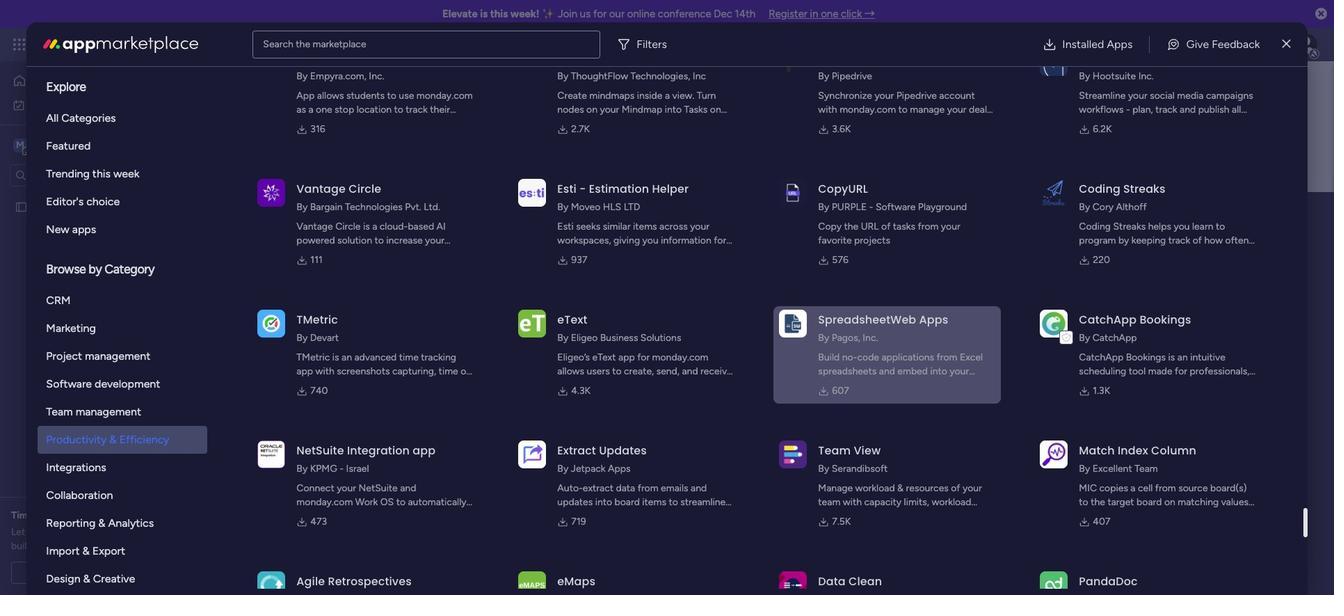Task type: vqa. For each thing, say whether or not it's contained in the screenshot.
assignments
yes



Task type: locate. For each thing, give the bounding box(es) containing it.
by inside match index column by excellent team
[[1080, 463, 1091, 475]]

coding for coding streaks by cory althoff
[[1080, 181, 1121, 197]]

is inside catchapp bookings is an intuitive scheduling tool made for professionals, to save time.
[[1169, 351, 1176, 363]]

track inside streamline your social media campaigns workflows - plan, track and publish all posts from one place.
[[1156, 104, 1178, 116]]

1 vertical spatial streaks
[[1114, 221, 1146, 232]]

on down turn
[[710, 104, 722, 116]]

with inside 'tmetric is an advanced time tracking app with screenshots capturing, time off calendar, payroll, billing & invoicing'
[[316, 365, 335, 377]]

your down account at the top of page
[[948, 104, 967, 116]]

bookings for catchapp bookings by catchapp
[[1140, 312, 1192, 328]]

streaks inside coding streaks helps you learn to program by keeping track of how often you are practicing coding.
[[1114, 221, 1146, 232]]

1 horizontal spatial our
[[610, 8, 625, 20]]

0 horizontal spatial data
[[354, 510, 373, 522]]

for inside time for an expert review let our experts review what you've built so far. free of charge
[[36, 509, 49, 521]]

test right public board icon
[[33, 201, 51, 213]]

into inside create mindmaps inside a view. turn nodes on your mindmap into tasks on your board.
[[665, 104, 682, 116]]

monday.com inside connect your netsuite and monday.com work os to automatically get real time data visibility
[[297, 496, 353, 508]]

0 vertical spatial workflows.
[[863, 132, 910, 143]]

work up all
[[46, 98, 68, 110]]

2 vertical spatial this
[[464, 314, 480, 326]]

0 vertical spatial circle
[[349, 181, 382, 197]]

2 horizontal spatial apps
[[1107, 37, 1133, 50]]

and inside connect your netsuite and monday.com work os to automatically get real time data visibility
[[400, 482, 416, 494]]

0 vertical spatial with
[[819, 104, 838, 116]]

0 vertical spatial streaks
[[1124, 181, 1166, 197]]

option
[[0, 194, 177, 197]]

workspace selection element
[[13, 137, 116, 155]]

0 vertical spatial items
[[633, 221, 657, 232]]

an inside time for an expert review let our experts review what you've built so far. free of charge
[[51, 509, 62, 521]]

keeping
[[1132, 235, 1167, 246]]

and down code
[[880, 365, 896, 377]]

team up "cell"
[[1135, 463, 1159, 475]]

0 horizontal spatial board
[[615, 496, 640, 508]]

of right free
[[83, 540, 92, 552]]

- left israel
[[340, 463, 344, 475]]

719
[[572, 516, 586, 528]]

items inside esti seeks similar items across your workspaces, giving you information for task time estimation
[[633, 221, 657, 232]]

main workspace up description
[[347, 197, 526, 228]]

an for tmetric is an advanced time tracking app with screenshots capturing, time off calendar, payroll, billing & invoicing
[[342, 351, 352, 363]]

monday work management
[[62, 36, 216, 52]]

cards.
[[892, 510, 918, 522]]

1 horizontal spatial with
[[819, 104, 838, 116]]

2 vertical spatial catchapp
[[1080, 351, 1124, 363]]

- inside esti - estimation helper by moveo hls ltd
[[580, 181, 586, 197]]

software inside copyurl by purple - software playground
[[876, 201, 916, 213]]

time down tracking
[[439, 365, 458, 377]]

monday.com down synchronize
[[840, 104, 896, 116]]

0 horizontal spatial an
[[51, 509, 62, 521]]

1 horizontal spatial netsuite
[[359, 482, 398, 494]]

a left the cloud-
[[372, 221, 377, 232]]

ai
[[437, 221, 446, 232]]

os
[[380, 496, 394, 508]]

technologies
[[345, 201, 403, 213]]

you've
[[134, 526, 163, 538]]

your up plan,
[[1129, 90, 1148, 102]]

your down playground at the top of page
[[942, 221, 961, 232]]

7.5k
[[833, 516, 851, 528]]

0 horizontal spatial our
[[28, 526, 42, 538]]

vantage for vantage circle by bargain technologies pvt. ltd.
[[297, 181, 346, 197]]

expert
[[64, 509, 93, 521]]

1 vertical spatial esti
[[558, 221, 574, 232]]

vantage up powered
[[297, 221, 333, 232]]

0 horizontal spatial work
[[46, 98, 68, 110]]

2 vertical spatial monday.com
[[297, 496, 353, 508]]

tmetric up devart
[[297, 312, 338, 328]]

0 horizontal spatial workflows.
[[580, 510, 626, 522]]

them inside app allows students to use monday.com as a one stop location to track their assignments and submit them in canvas.
[[405, 118, 427, 129]]

monday.com inside synchronize your pipedrive account with monday.com to manage your deals, contacts and activities and convert them into workflows.
[[840, 104, 896, 116]]

1 vertical spatial one
[[316, 104, 332, 116]]

circle up technologies
[[349, 181, 382, 197]]

esti inside esti - estimation helper by moveo hls ltd
[[558, 181, 577, 197]]

workspace left etext
[[482, 314, 529, 326]]

items inside auto-extract data from emails and updates into board items to streamline your workflows. perfect for  ticketing, and crm.
[[643, 496, 667, 508]]

1 vertical spatial tmetric
[[297, 351, 330, 363]]

workflows. up "crm."
[[580, 510, 626, 522]]

0 horizontal spatial with
[[316, 365, 335, 377]]

emails
[[661, 482, 689, 494]]

app
[[297, 90, 315, 102]]

1 vertical spatial by
[[89, 262, 102, 277]]

1 board from the left
[[615, 496, 640, 508]]

workflows
[[1080, 104, 1124, 116]]

apps
[[72, 223, 96, 236]]

netsuite up os
[[359, 482, 398, 494]]

- inside netsuite integration app by kpmg - israel
[[340, 463, 344, 475]]

0 vertical spatial test
[[33, 201, 51, 213]]

workspace up employee
[[366, 231, 413, 243]]

in right the recently
[[454, 314, 462, 326]]

from right tasks
[[918, 221, 939, 232]]

catchapp for catchapp bookings is an intuitive scheduling tool made for professionals, to save time.
[[1080, 351, 1124, 363]]

review
[[96, 509, 126, 521], [79, 526, 108, 538]]

tmetric inside the tmetric by devart
[[297, 312, 338, 328]]

of right url
[[882, 221, 891, 232]]

by right browse
[[89, 262, 102, 277]]

one inside app allows students to use monday.com as a one stop location to track their assignments and submit them in canvas.
[[316, 104, 332, 116]]

devart
[[310, 332, 339, 344]]

coding for coding streaks helps you learn to program by keeping track of how often you are practicing coding.
[[1080, 221, 1111, 232]]

jetpack
[[571, 463, 606, 475]]

esti for -
[[558, 181, 577, 197]]

1 horizontal spatial apps
[[920, 312, 949, 328]]

1 vertical spatial apps
[[920, 312, 949, 328]]

mindmaps
[[590, 90, 635, 102]]

by left cory
[[1080, 201, 1091, 213]]

0 vertical spatial data
[[616, 482, 636, 494]]

by inside catchapp bookings by catchapp
[[1080, 332, 1091, 344]]

0 vertical spatial coding
[[1080, 181, 1121, 197]]

work right monday
[[112, 36, 137, 52]]

save
[[1091, 379, 1111, 391]]

by down etext
[[558, 332, 569, 344]]

your inside copy the url of tasks from your favorite projects
[[942, 221, 961, 232]]

of inside copy the url of tasks from your favorite projects
[[882, 221, 891, 232]]

into right embed on the bottom of page
[[931, 365, 948, 377]]

1 horizontal spatial monday.com
[[417, 90, 473, 102]]

by left bargain
[[297, 201, 308, 213]]

brad klo image
[[1296, 33, 1318, 56]]

copy the url of tasks from your favorite projects
[[819, 221, 961, 246]]

1 horizontal spatial main workspace
[[347, 197, 526, 228]]

in right register
[[811, 8, 819, 20]]

home button
[[8, 70, 150, 92]]

pipedrive up manage
[[897, 90, 937, 102]]

1 vertical spatial team
[[819, 443, 851, 459]]

1 vantage from the top
[[297, 181, 346, 197]]

for right us at the left of page
[[594, 8, 607, 20]]

1 vertical spatial our
[[28, 526, 42, 538]]

get
[[297, 510, 311, 522]]

1 vertical spatial coding
[[1080, 221, 1111, 232]]

add
[[346, 231, 364, 243]]

1 coding from the top
[[1080, 181, 1121, 197]]

copies
[[1100, 482, 1129, 494]]

0 horizontal spatial this
[[92, 167, 111, 180]]

with down manage
[[843, 496, 862, 508]]

1 vertical spatial work
[[46, 98, 68, 110]]

app logo image
[[258, 179, 286, 207], [519, 179, 547, 207], [780, 179, 808, 207], [1041, 179, 1069, 207], [258, 310, 286, 337], [519, 310, 547, 337], [780, 310, 808, 337], [1041, 310, 1069, 337], [258, 440, 286, 468], [519, 440, 547, 468], [780, 440, 808, 468], [1041, 440, 1069, 468], [258, 571, 286, 595], [519, 571, 547, 595], [780, 571, 808, 595], [1041, 571, 1069, 595]]

streaks for coding streaks helps you learn to program by keeping track of how often you are practicing coding.
[[1114, 221, 1146, 232]]

by inside the vantage circle by bargain technologies pvt. ltd.
[[297, 201, 308, 213]]

and left "crm."
[[558, 524, 574, 536]]

with inside manage workload & resources of your team with capacity limits, workload graphs & people cards.
[[843, 496, 862, 508]]

1 horizontal spatial team
[[819, 443, 851, 459]]

similar
[[603, 221, 631, 232]]

board down "cell"
[[1137, 496, 1163, 508]]

netsuite inside netsuite integration app by kpmg - israel
[[297, 443, 344, 459]]

by left kpmg
[[297, 463, 308, 475]]

app right 'integration'
[[413, 443, 436, 459]]

your up the information
[[690, 221, 710, 232]]

a down the import & export
[[89, 567, 94, 578]]

bookings for catchapp bookings is an intuitive scheduling tool made for professionals, to save time.
[[1127, 351, 1166, 363]]

2 board from the left
[[1137, 496, 1163, 508]]

a left "cell"
[[1131, 482, 1136, 494]]

app up "calendar,"
[[297, 365, 313, 377]]

esti up moveo
[[558, 181, 577, 197]]

the left match
[[1090, 510, 1104, 522]]

0 vertical spatial board.
[[580, 118, 607, 129]]

0 horizontal spatial app
[[297, 365, 313, 377]]

management for project management
[[85, 349, 150, 363]]

0 vertical spatial vantage
[[297, 181, 346, 197]]

into down contacts
[[844, 132, 861, 143]]

0 vertical spatial one
[[821, 8, 839, 20]]

real
[[314, 510, 330, 522]]

apps up applications
[[920, 312, 949, 328]]

helps
[[1149, 221, 1172, 232]]

by inside netsuite integration app by kpmg - israel
[[297, 463, 308, 475]]

0 horizontal spatial netsuite
[[297, 443, 344, 459]]

on up "columns."
[[1165, 496, 1176, 508]]

by inside coding streaks helps you learn to program by keeping track of how often you are practicing coding.
[[1119, 235, 1130, 246]]

0 horizontal spatial team
[[46, 405, 73, 418]]

2 vertical spatial team
[[1135, 463, 1159, 475]]

monday.com
[[417, 90, 473, 102], [840, 104, 896, 116], [297, 496, 353, 508]]

for inside catchapp bookings is an intuitive scheduling tool made for professionals, to save time.
[[1176, 365, 1188, 377]]

2 coding from the top
[[1080, 221, 1111, 232]]

by up copy
[[819, 201, 830, 213]]

one up the assignments
[[316, 104, 332, 116]]

apps image
[[1182, 38, 1196, 52]]

workspace inside 'element'
[[59, 138, 114, 151]]

esti - estimation helper by moveo hls ltd
[[558, 181, 689, 213]]

time down workspaces,
[[578, 248, 598, 260]]

view.
[[673, 90, 695, 102]]

team for view
[[819, 443, 851, 459]]

public board image
[[15, 200, 28, 213]]

0 vertical spatial them
[[405, 118, 427, 129]]

bookings inside catchapp bookings by catchapp
[[1140, 312, 1192, 328]]

1 vertical spatial software
[[46, 377, 92, 390]]

test inside "list box"
[[33, 201, 51, 213]]

board
[[615, 496, 640, 508], [1137, 496, 1163, 508]]

1 horizontal spatial workflows.
[[863, 132, 910, 143]]

1 horizontal spatial app
[[413, 443, 436, 459]]

607
[[833, 385, 850, 397]]

circle
[[349, 181, 382, 197], [336, 221, 361, 232]]

2 horizontal spatial monday.com
[[840, 104, 896, 116]]

allows
[[317, 90, 344, 102]]

register in one click → link
[[769, 8, 876, 20]]

2 vantage from the top
[[297, 221, 333, 232]]

2 horizontal spatial on
[[1165, 496, 1176, 508]]

bookings
[[1140, 312, 1192, 328], [1127, 351, 1166, 363]]

into down extract
[[595, 496, 612, 508]]

apps inside spreadsheetweb apps by pagos, inc.
[[920, 312, 949, 328]]

inc. up social
[[1139, 70, 1154, 82]]

empyra.com,
[[310, 70, 367, 82]]

0 horizontal spatial inc.
[[369, 70, 384, 82]]

0 vertical spatial apps
[[1107, 37, 1133, 50]]

1 horizontal spatial main
[[347, 197, 401, 228]]

limits,
[[904, 496, 930, 508]]

2 horizontal spatial an
[[1178, 351, 1188, 363]]

0 vertical spatial team
[[46, 405, 73, 418]]

board. down nodes
[[580, 118, 607, 129]]

netsuite
[[297, 443, 344, 459], [359, 482, 398, 494]]

bookings inside catchapp bookings is an intuitive scheduling tool made for professionals, to save time.
[[1127, 351, 1166, 363]]

campaigns
[[1207, 90, 1254, 102]]

app inside netsuite integration app by kpmg - israel
[[413, 443, 436, 459]]

a inside the mic copies a cell from source board(s) to the target board on matching values in the match columns.
[[1131, 482, 1136, 494]]

embed
[[898, 365, 928, 377]]

items up giving
[[633, 221, 657, 232]]

from
[[1106, 118, 1127, 129], [918, 221, 939, 232], [937, 351, 958, 363], [638, 482, 659, 494], [1156, 482, 1177, 494]]

1 horizontal spatial work
[[112, 36, 137, 52]]

1 horizontal spatial board
[[1137, 496, 1163, 508]]

board inside the mic copies a cell from source board(s) to the target board on matching values in the match columns.
[[1137, 496, 1163, 508]]

data
[[616, 482, 636, 494], [354, 510, 373, 522]]

0 vertical spatial tmetric
[[297, 312, 338, 328]]

board. down spreadsheets at right
[[819, 379, 846, 391]]

1 tmetric from the top
[[297, 312, 338, 328]]

track up coding.
[[1169, 235, 1191, 246]]

stop
[[335, 104, 354, 116]]

match index column by excellent team
[[1080, 443, 1197, 475]]

us
[[580, 8, 591, 20]]

1 esti from the top
[[558, 181, 577, 197]]

board inside auto-extract data from emails and updates into board items to streamline your workflows. perfect for  ticketing, and crm.
[[615, 496, 640, 508]]

work
[[355, 496, 378, 508]]

1 horizontal spatial by
[[1119, 235, 1130, 246]]

netsuite up kpmg
[[297, 443, 344, 459]]

apps inside extract updates by jetpack apps
[[608, 463, 631, 475]]

to left save
[[1080, 379, 1089, 391]]

inc. inside spreadsheetweb apps by pagos, inc.
[[863, 332, 879, 344]]

streamline your social media campaigns workflows - plan, track and publish all posts from one place.
[[1080, 90, 1254, 129]]

to up employee
[[375, 235, 384, 246]]

data inside auto-extract data from emails and updates into board items to streamline your workflows. perfect for  ticketing, and crm.
[[616, 482, 636, 494]]

board. inside create mindmaps inside a view. turn nodes on your mindmap into tasks on your board.
[[580, 118, 607, 129]]

vantage inside vantage circle is a cloud-based ai powered solution to increase your company's employee engagement
[[297, 221, 333, 232]]

workload down resources
[[932, 496, 972, 508]]

filters button
[[612, 30, 678, 58]]

streaks up althoff
[[1124, 181, 1166, 197]]

circle up solution
[[336, 221, 361, 232]]

0 horizontal spatial one
[[316, 104, 332, 116]]

0 vertical spatial review
[[96, 509, 126, 521]]

monday.com for track
[[417, 90, 473, 102]]

them down contacts
[[819, 132, 841, 143]]

into inside auto-extract data from emails and updates into board items to streamline your workflows. perfect for  ticketing, and crm.
[[595, 496, 612, 508]]

0 vertical spatial app
[[297, 365, 313, 377]]

1 horizontal spatial on
[[710, 104, 722, 116]]

this right the recently
[[464, 314, 480, 326]]

an inside 'tmetric is an advanced time tracking app with screenshots capturing, time off calendar, payroll, billing & invoicing'
[[342, 351, 352, 363]]

social
[[1151, 90, 1175, 102]]

agile retrospectives
[[297, 573, 412, 589]]

0 horizontal spatial monday.com
[[297, 496, 353, 508]]

notifications image
[[1091, 38, 1104, 52]]

0 vertical spatial main workspace
[[32, 138, 114, 151]]

2 vertical spatial apps
[[608, 463, 631, 475]]

build
[[819, 351, 840, 363]]

by up scheduling
[[1080, 332, 1091, 344]]

from right "cell"
[[1156, 482, 1177, 494]]

of right resources
[[952, 482, 961, 494]]

software down project on the left bottom
[[46, 377, 92, 390]]

canvas.
[[440, 118, 474, 129]]

installed apps
[[1063, 37, 1133, 50]]

1 horizontal spatial board.
[[819, 379, 846, 391]]

team inside team view by serandibsoft
[[819, 443, 851, 459]]

by up manage
[[819, 463, 830, 475]]

- inside copyurl by purple - software playground
[[870, 201, 874, 213]]

productivity
[[46, 433, 107, 446]]

0 horizontal spatial board.
[[580, 118, 607, 129]]

your inside streamline your social media campaigns workflows - plan, track and publish all posts from one place.
[[1129, 90, 1148, 102]]

my work button
[[8, 94, 150, 116]]

1 horizontal spatial an
[[342, 351, 352, 363]]

and inside streamline your social media campaigns workflows - plan, track and publish all posts from one place.
[[1180, 104, 1197, 116]]

apps for spreadsheetweb
[[920, 312, 949, 328]]

this left 'week'
[[92, 167, 111, 180]]

& inside 'tmetric is an advanced time tracking app with screenshots capturing, time off calendar, payroll, billing & invoicing'
[[400, 379, 406, 391]]

by inside copyurl by purple - software playground
[[819, 201, 830, 213]]

catchapp for catchapp bookings by catchapp
[[1080, 312, 1137, 328]]

items up 'perfect'
[[643, 496, 667, 508]]

0 vertical spatial our
[[610, 8, 625, 20]]

for right 'made'
[[1176, 365, 1188, 377]]

2 tmetric from the top
[[297, 351, 330, 363]]

track down social
[[1156, 104, 1178, 116]]

1 vertical spatial bookings
[[1127, 351, 1166, 363]]

marketing
[[46, 322, 96, 335]]

on
[[587, 104, 598, 116], [710, 104, 722, 116], [1165, 496, 1176, 508]]

streaks inside coding streaks by cory althoff
[[1124, 181, 1166, 197]]

your down israel
[[337, 482, 356, 494]]

from left the emails
[[638, 482, 659, 494]]

- inside streamline your social media campaigns workflows - plan, track and publish all posts from one place.
[[1127, 104, 1131, 116]]

to up activities
[[899, 104, 908, 116]]

categories
[[61, 111, 116, 125]]

columns.
[[1137, 510, 1175, 522]]

week
[[113, 167, 140, 180]]

import & export
[[46, 544, 125, 557]]

match
[[1080, 443, 1115, 459]]

board up 'perfect'
[[615, 496, 640, 508]]

0 horizontal spatial main
[[32, 138, 56, 151]]

coding
[[1080, 181, 1121, 197], [1080, 221, 1111, 232]]

0 vertical spatial software
[[876, 201, 916, 213]]

inc. for by empyra.com, inc.
[[369, 70, 384, 82]]

our up the so
[[28, 526, 42, 538]]

powered
[[297, 235, 335, 246]]

1 vertical spatial items
[[643, 496, 667, 508]]

team for management
[[46, 405, 73, 418]]

them
[[405, 118, 427, 129], [819, 132, 841, 143]]

tracking
[[421, 351, 457, 363]]

review up the import & export
[[79, 526, 108, 538]]

your right resources
[[963, 482, 983, 494]]

copyurl
[[819, 181, 869, 197]]

management
[[140, 36, 216, 52], [85, 349, 150, 363], [76, 405, 141, 418]]

- left plan,
[[1127, 104, 1131, 116]]

2 horizontal spatial team
[[1135, 463, 1159, 475]]

1 horizontal spatial pipedrive
[[897, 90, 937, 102]]

a inside create mindmaps inside a view. turn nodes on your mindmap into tasks on your board.
[[665, 90, 670, 102]]

2 esti from the top
[[558, 221, 574, 232]]

catchapp inside catchapp bookings is an intuitive scheduling tool made for professionals, to save time.
[[1080, 351, 1124, 363]]

from inside auto-extract data from emails and updates into board items to streamline your workflows. perfect for  ticketing, and crm.
[[638, 482, 659, 494]]

1 vertical spatial pipedrive
[[897, 90, 937, 102]]

is inside 'tmetric is an advanced time tracking app with screenshots capturing, time off calendar, payroll, billing & invoicing'
[[333, 351, 339, 363]]

on right nodes
[[587, 104, 598, 116]]

main
[[32, 138, 56, 151], [347, 197, 401, 228]]

apps inside button
[[1107, 37, 1133, 50]]

schedule a meeting
[[46, 567, 132, 578]]

esti inside esti seeks similar items across your workspaces, giving you information for task time estimation
[[558, 221, 574, 232]]

my work
[[31, 98, 68, 110]]

0 vertical spatial work
[[112, 36, 137, 52]]

students
[[347, 90, 385, 102]]

coding up program on the right top of page
[[1080, 221, 1111, 232]]

workflows. inside synchronize your pipedrive account with monday.com to manage your deals, contacts and activities and convert them into workflows.
[[863, 132, 910, 143]]

1 vertical spatial data
[[354, 510, 373, 522]]

is inside vantage circle is a cloud-based ai powered solution to increase your company's employee engagement
[[363, 221, 370, 232]]

1 horizontal spatial them
[[819, 132, 841, 143]]

0 horizontal spatial workload
[[856, 482, 895, 494]]

review up what on the left bottom of page
[[96, 509, 126, 521]]

1 vertical spatial this
[[92, 167, 111, 180]]

search everything image
[[1217, 38, 1230, 52]]

search the marketplace
[[263, 38, 366, 50]]

vantage inside the vantage circle by bargain technologies pvt. ltd.
[[297, 181, 346, 197]]

0 vertical spatial bookings
[[1140, 312, 1192, 328]]

2 horizontal spatial with
[[843, 496, 862, 508]]

circle for vantage circle is a cloud-based ai powered solution to increase your company's employee engagement
[[336, 221, 361, 232]]

a right as on the left top of the page
[[309, 104, 314, 116]]

connect your netsuite and monday.com work os to automatically get real time data visibility
[[297, 482, 467, 522]]

let
[[11, 526, 25, 538]]

0 horizontal spatial test
[[33, 201, 51, 213]]

updates
[[558, 496, 593, 508]]

1 vertical spatial with
[[316, 365, 335, 377]]

- up moveo
[[580, 181, 586, 197]]

technologies,
[[631, 70, 691, 82]]

monday.com up their
[[417, 90, 473, 102]]

monday
[[62, 36, 110, 52]]

tmetric inside 'tmetric is an advanced time tracking app with screenshots capturing, time off calendar, payroll, billing & invoicing'
[[297, 351, 330, 363]]

items
[[633, 221, 657, 232], [643, 496, 667, 508]]

coding streaks helps you learn to program by keeping track of how often you are practicing coding.
[[1080, 221, 1250, 260]]

0 horizontal spatial apps
[[608, 463, 631, 475]]

0 horizontal spatial by
[[89, 262, 102, 277]]

you right giving
[[643, 235, 659, 246]]

help image
[[1247, 38, 1261, 52]]

ticketing,
[[678, 510, 718, 522]]

solutions
[[641, 332, 682, 344]]

hls
[[603, 201, 622, 213]]

2 vertical spatial one
[[1129, 118, 1146, 129]]

efficiency
[[119, 433, 169, 446]]

and inside build no-code applications from excel spreadsheets and embed into your board.
[[880, 365, 896, 377]]

0 horizontal spatial them
[[405, 118, 427, 129]]

0 horizontal spatial main workspace
[[32, 138, 114, 151]]

apps for installed
[[1107, 37, 1133, 50]]

and inside app allows students to use monday.com as a one stop location to track their assignments and submit them in canvas.
[[354, 118, 370, 129]]

is up solution
[[363, 221, 370, 232]]



Task type: describe. For each thing, give the bounding box(es) containing it.
test link
[[242, 333, 931, 372]]

you left are
[[1080, 248, 1096, 260]]

the down mic
[[1091, 496, 1106, 508]]

a inside app allows students to use monday.com as a one stop location to track their assignments and submit them in canvas.
[[309, 104, 314, 116]]

from inside build no-code applications from excel spreadsheets and embed into your board.
[[937, 351, 958, 363]]

& left what on the left bottom of page
[[98, 516, 105, 530]]

from inside streamline your social media campaigns workflows - plan, track and publish all posts from one place.
[[1106, 118, 1127, 129]]

dashboards
[[313, 314, 364, 326]]

4.3k
[[572, 385, 591, 397]]

recently
[[416, 314, 452, 326]]

by inside team view by serandibsoft
[[819, 463, 830, 475]]

free
[[62, 540, 81, 552]]

by inside extract updates by jetpack apps
[[558, 463, 569, 475]]

are
[[1098, 248, 1112, 260]]

your up activities
[[875, 90, 894, 102]]

the right search
[[296, 38, 310, 50]]

explore
[[46, 79, 86, 95]]

made
[[1149, 365, 1173, 377]]

1.3k
[[1094, 385, 1111, 397]]

integrations
[[46, 461, 106, 474]]

trending
[[46, 167, 90, 180]]

and up streamline on the bottom of page
[[691, 482, 707, 494]]

your inside manage workload & resources of your team with capacity limits, workload graphs & people cards.
[[963, 482, 983, 494]]

see plans button
[[225, 34, 292, 55]]

schedule a meeting button
[[11, 562, 166, 584]]

0 horizontal spatial pipedrive
[[832, 70, 873, 82]]

is right elevate
[[480, 8, 488, 20]]

reporting & analytics
[[46, 516, 154, 530]]

work for my
[[46, 98, 68, 110]]

track inside app allows students to use monday.com as a one stop location to track their assignments and submit them in canvas.
[[406, 104, 428, 116]]

capturing,
[[392, 365, 436, 377]]

tmetric for tmetric is an advanced time tracking app with screenshots capturing, time off calendar, payroll, billing & invoicing
[[297, 351, 330, 363]]

of inside manage workload & resources of your team with capacity limits, workload graphs & people cards.
[[952, 482, 961, 494]]

to inside connect your netsuite and monday.com work os to automatically get real time data visibility
[[396, 496, 406, 508]]

dapulse x slim image
[[1283, 36, 1291, 53]]

inbox image
[[1121, 38, 1135, 52]]

media
[[1178, 90, 1204, 102]]

for inside auto-extract data from emails and updates into board items to streamline your workflows. perfect for  ticketing, and crm.
[[663, 510, 675, 522]]

main inside workspace selection 'element'
[[32, 138, 56, 151]]

add workspace description
[[346, 231, 465, 243]]

synchronize your pipedrive account with monday.com to manage your deals, contacts and activities and convert them into workflows.
[[819, 90, 994, 143]]

test list box
[[0, 192, 177, 406]]

1 horizontal spatial this
[[464, 314, 480, 326]]

with for tmetric
[[316, 365, 335, 377]]

to inside vantage circle is a cloud-based ai powered solution to increase your company's employee engagement
[[375, 235, 384, 246]]

time inside connect your netsuite and monday.com work os to automatically get real time data visibility
[[332, 510, 352, 522]]

your inside build no-code applications from excel spreadsheets and embed into your board.
[[950, 365, 970, 377]]

browse
[[46, 262, 86, 277]]

business
[[600, 332, 638, 344]]

team management
[[46, 405, 141, 418]]

to down the use
[[394, 104, 404, 116]]

register in one click →
[[769, 8, 876, 20]]

scheduling
[[1080, 365, 1127, 377]]

see
[[243, 38, 260, 50]]

calendar,
[[297, 379, 336, 391]]

& up capacity
[[898, 482, 904, 494]]

pipedrive inside synchronize your pipedrive account with monday.com to manage your deals, contacts and activities and convert them into workflows.
[[897, 90, 937, 102]]

hootsuite
[[1093, 70, 1137, 82]]

by up app
[[297, 70, 308, 82]]

netsuite inside connect your netsuite and monday.com work os to automatically get real time data visibility
[[359, 482, 398, 494]]

extract
[[583, 482, 614, 494]]

& left efficiency
[[110, 433, 117, 446]]

team view by serandibsoft
[[819, 443, 888, 475]]

by inside the tmetric by devart
[[297, 332, 308, 344]]

copyurl by purple - software playground
[[819, 181, 968, 213]]

solution
[[338, 235, 372, 246]]

their
[[430, 104, 450, 116]]

workspace up description
[[406, 197, 526, 228]]

boards
[[262, 314, 292, 326]]

workspace image
[[13, 137, 27, 153]]

to inside catchapp bookings is an intuitive scheduling tool made for professionals, to save time.
[[1080, 379, 1089, 391]]

practicing
[[1114, 248, 1158, 260]]

view
[[854, 443, 881, 459]]

an for time for an expert review let our experts review what you've built so far. free of charge
[[51, 509, 62, 521]]

screenshots
[[337, 365, 390, 377]]

0 horizontal spatial on
[[587, 104, 598, 116]]

crm
[[46, 294, 71, 307]]

of inside time for an expert review let our experts review what you've built so far. free of charge
[[83, 540, 92, 552]]

Search in workspace field
[[29, 167, 116, 183]]

them inside synchronize your pipedrive account with monday.com to manage your deals, contacts and activities and convert them into workflows.
[[819, 132, 841, 143]]

by inside spreadsheetweb apps by pagos, inc.
[[819, 332, 830, 344]]

by inside esti - estimation helper by moveo hls ltd
[[558, 201, 569, 213]]

by up streamline
[[1080, 70, 1091, 82]]

your down mindmaps
[[600, 104, 620, 116]]

0 vertical spatial this
[[490, 8, 508, 20]]

software development
[[46, 377, 160, 390]]

team inside match index column by excellent team
[[1135, 463, 1159, 475]]

creative
[[93, 572, 135, 585]]

to left the use
[[387, 90, 397, 102]]

of inside coding streaks helps you learn to program by keeping track of how often you are practicing coding.
[[1193, 235, 1203, 246]]

submit
[[372, 118, 402, 129]]

you left visited
[[366, 314, 382, 326]]

into inside build no-code applications from excel spreadsheets and embed into your board.
[[931, 365, 948, 377]]

to inside the mic copies a cell from source board(s) to the target board on matching values in the match columns.
[[1080, 496, 1089, 508]]

one inside streamline your social media campaigns workflows - plan, track and publish all posts from one place.
[[1129, 118, 1146, 129]]

category
[[105, 262, 155, 277]]

project management
[[46, 349, 150, 363]]

match
[[1107, 510, 1134, 522]]

etext
[[558, 312, 588, 328]]

engagement
[[391, 248, 446, 260]]

apps marketplace image
[[43, 36, 199, 53]]

with for team view
[[843, 496, 862, 508]]

our inside time for an expert review let our experts review what you've built so far. free of charge
[[28, 526, 42, 538]]

into inside synchronize your pipedrive account with monday.com to manage your deals, contacts and activities and convert them into workflows.
[[844, 132, 861, 143]]

people
[[859, 510, 889, 522]]

test inside "link"
[[286, 346, 304, 358]]

by pipedrive
[[819, 70, 873, 82]]

by up create
[[558, 70, 569, 82]]

pvt.
[[405, 201, 422, 213]]

new apps
[[46, 223, 96, 236]]

synchronize
[[819, 90, 873, 102]]

esti for seeks
[[558, 221, 574, 232]]

by up synchronize
[[819, 70, 830, 82]]

learn
[[1193, 221, 1214, 232]]

turn
[[697, 90, 716, 102]]

inc. for by hootsuite inc.
[[1139, 70, 1154, 82]]

my
[[31, 98, 44, 110]]

& right design at the left bottom
[[83, 572, 90, 585]]

all
[[46, 111, 59, 125]]

app inside 'tmetric is an advanced time tracking app with screenshots capturing, time off calendar, payroll, billing & invoicing'
[[297, 365, 313, 377]]

1 vertical spatial main workspace
[[347, 197, 526, 228]]

excel
[[960, 351, 983, 363]]

1 horizontal spatial one
[[821, 8, 839, 20]]

0 horizontal spatial software
[[46, 377, 92, 390]]

data inside connect your netsuite and monday.com work os to automatically get real time data visibility
[[354, 510, 373, 522]]

220
[[1094, 254, 1111, 266]]

your inside esti seeks similar items across your workspaces, giving you information for task time estimation
[[690, 221, 710, 232]]

and right 3.6k
[[860, 118, 876, 129]]

analytics
[[108, 516, 154, 530]]

tmetric for tmetric by devart
[[297, 312, 338, 328]]

plans
[[262, 38, 285, 50]]

0 vertical spatial management
[[140, 36, 216, 52]]

& right free
[[82, 544, 90, 557]]

by thoughtflow technologies, inc
[[558, 70, 706, 82]]

search
[[263, 38, 294, 50]]

matching
[[1178, 496, 1220, 508]]

1 vertical spatial review
[[79, 526, 108, 538]]

project
[[46, 349, 82, 363]]

your inside connect your netsuite and monday.com work os to automatically get real time data visibility
[[337, 482, 356, 494]]

conference
[[658, 8, 712, 20]]

management for team management
[[76, 405, 141, 418]]

purple
[[832, 201, 867, 213]]

spreadsheetweb apps by pagos, inc.
[[819, 312, 949, 344]]

vantage for vantage circle is a cloud-based ai powered solution to increase your company's employee engagement
[[297, 221, 333, 232]]

add to favorites image
[[899, 345, 913, 359]]

applications
[[882, 351, 935, 363]]

invite members image
[[1152, 38, 1166, 52]]

to inside coding streaks helps you learn to program by keeping track of how often you are practicing coding.
[[1216, 221, 1226, 232]]

collaboration
[[46, 489, 113, 502]]

spreadsheets
[[819, 365, 877, 377]]

main workspace inside workspace selection 'element'
[[32, 138, 114, 151]]

tasks
[[684, 104, 708, 116]]

you left learn
[[1174, 221, 1191, 232]]

streaks for coding streaks by cory althoff
[[1124, 181, 1166, 197]]

a inside vantage circle is a cloud-based ai powered solution to increase your company's employee engagement
[[372, 221, 377, 232]]

esti seeks similar items across your workspaces, giving you information for task time estimation
[[558, 221, 727, 260]]

retrospectives
[[328, 573, 412, 589]]

code
[[858, 351, 880, 363]]

resources
[[906, 482, 949, 494]]

a inside button
[[89, 567, 94, 578]]

work for monday
[[112, 36, 137, 52]]

no-
[[843, 351, 858, 363]]

circle for vantage circle by bargain technologies pvt. ltd.
[[349, 181, 382, 197]]

& right the graphs
[[851, 510, 857, 522]]

by inside etext by eligeo business solutions
[[558, 332, 569, 344]]

tmetric by devart
[[297, 312, 339, 344]]

installed apps button
[[1032, 30, 1144, 58]]

by inside coding streaks by cory althoff
[[1080, 201, 1091, 213]]

team
[[819, 496, 841, 508]]

etext by eligeo business solutions
[[558, 312, 682, 344]]

and down manage
[[920, 118, 936, 129]]

an inside catchapp bookings is an intuitive scheduling tool made for professionals, to save time.
[[1178, 351, 1188, 363]]

1 vertical spatial catchapp
[[1093, 332, 1138, 344]]

your inside vantage circle is a cloud-based ai powered solution to increase your company's employee engagement
[[425, 235, 445, 246]]

Main workspace field
[[344, 197, 1278, 228]]

board(s)
[[1211, 482, 1248, 494]]

give feedback
[[1187, 37, 1261, 50]]

spreadsheetweb
[[819, 312, 917, 328]]

register
[[769, 8, 808, 20]]

catchapp bookings by catchapp
[[1080, 312, 1192, 344]]

for inside esti seeks similar items across your workspaces, giving you information for task time estimation
[[714, 235, 727, 246]]

increase
[[386, 235, 423, 246]]

coding streaks by cory althoff
[[1080, 181, 1166, 213]]

workflows. inside auto-extract data from emails and updates into board items to streamline your workflows. perfect for  ticketing, and crm.
[[580, 510, 626, 522]]

time up capturing,
[[399, 351, 419, 363]]

featured
[[46, 139, 91, 152]]

the inside copy the url of tasks from your favorite projects
[[845, 221, 859, 232]]

based
[[408, 221, 434, 232]]

you inside esti seeks similar items across your workspaces, giving you information for task time estimation
[[643, 235, 659, 246]]

excellent
[[1093, 463, 1133, 475]]

with inside synchronize your pipedrive account with monday.com to manage your deals, contacts and activities and convert them into workflows.
[[819, 104, 838, 116]]

1 vertical spatial workload
[[932, 496, 972, 508]]

select product image
[[13, 38, 26, 52]]

and right boards
[[295, 314, 311, 326]]

from inside the mic copies a cell from source board(s) to the target board on matching values in the match columns.
[[1156, 482, 1177, 494]]

elevate is this week! ✨ join us for our online conference dec 14th
[[443, 8, 756, 20]]

your down nodes
[[558, 118, 577, 129]]

from inside copy the url of tasks from your favorite projects
[[918, 221, 939, 232]]

time inside esti seeks similar items across your workspaces, giving you information for task time estimation
[[578, 248, 598, 260]]

to inside auto-extract data from emails and updates into board items to streamline your workflows. perfect for  ticketing, and crm.
[[669, 496, 678, 508]]

marketplace
[[313, 38, 366, 50]]

your inside auto-extract data from emails and updates into board items to streamline your workflows. perfect for  ticketing, and crm.
[[558, 510, 577, 522]]

in inside the mic copies a cell from source board(s) to the target board on matching values in the match columns.
[[1080, 510, 1087, 522]]

board. inside build no-code applications from excel spreadsheets and embed into your board.
[[819, 379, 846, 391]]

tasks
[[893, 221, 916, 232]]

576
[[833, 254, 849, 266]]

monday.com for activities
[[840, 104, 896, 116]]

tool
[[1129, 365, 1146, 377]]

1 vertical spatial main
[[347, 197, 401, 228]]

cell
[[1139, 482, 1153, 494]]

track inside coding streaks helps you learn to program by keeping track of how often you are practicing coding.
[[1169, 235, 1191, 246]]



